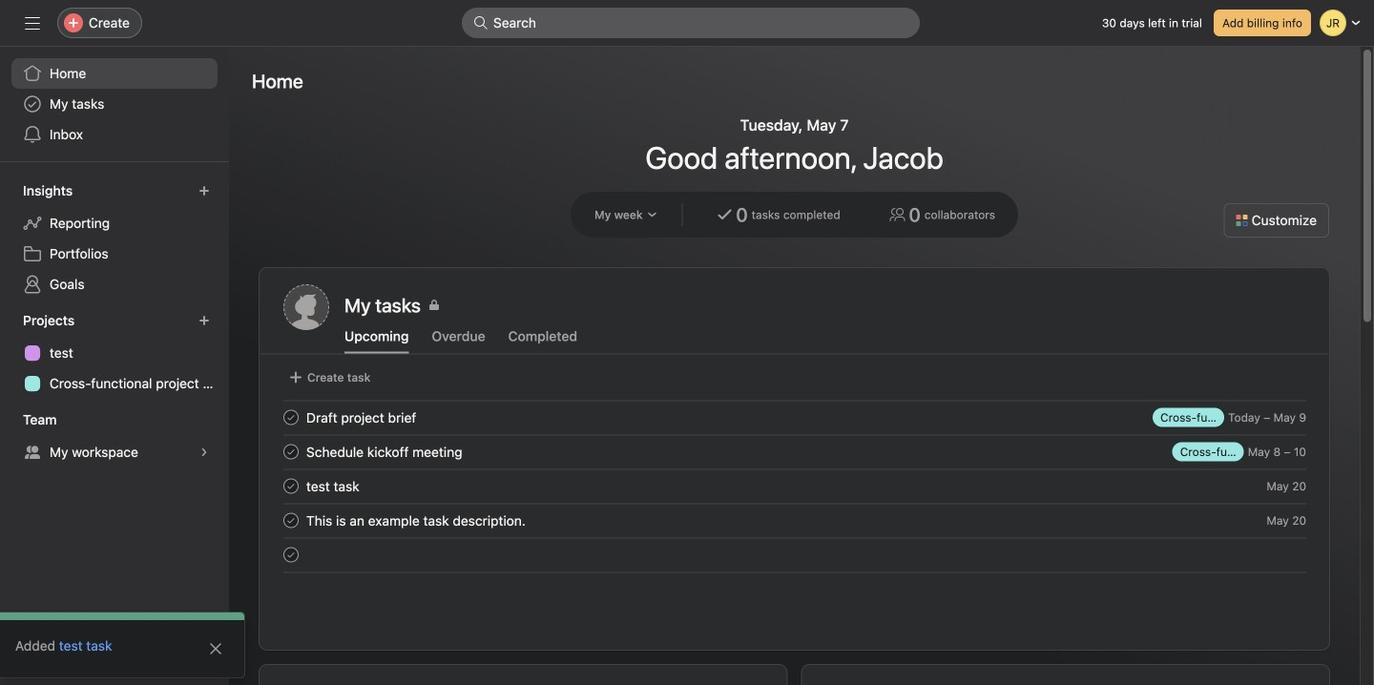 Task type: describe. For each thing, give the bounding box(es) containing it.
2 mark complete image from the top
[[280, 544, 303, 567]]

3 mark complete image from the top
[[280, 509, 303, 532]]

4 list item from the top
[[261, 504, 1330, 538]]

insights element
[[0, 174, 229, 304]]

1 list item from the top
[[261, 400, 1330, 435]]

prominent image
[[474, 15, 489, 31]]

mark complete checkbox for second list item
[[280, 441, 303, 463]]

5 list item from the top
[[261, 538, 1330, 572]]

teams element
[[0, 403, 229, 472]]

3 list item from the top
[[261, 469, 1330, 504]]

1 mark complete image from the top
[[280, 406, 303, 429]]

global element
[[0, 47, 229, 161]]

1 mark complete image from the top
[[280, 475, 303, 498]]

close image
[[208, 642, 223, 657]]

2 list item from the top
[[261, 435, 1330, 469]]

1 mark complete checkbox from the top
[[280, 406, 303, 429]]

hide sidebar image
[[25, 15, 40, 31]]



Task type: vqa. For each thing, say whether or not it's contained in the screenshot.
option group
no



Task type: locate. For each thing, give the bounding box(es) containing it.
2 mark complete checkbox from the top
[[280, 544, 303, 567]]

mark complete checkbox for 2nd list item from the bottom
[[280, 509, 303, 532]]

0 vertical spatial mark complete image
[[280, 406, 303, 429]]

0 vertical spatial mark complete image
[[280, 475, 303, 498]]

list item
[[261, 400, 1330, 435], [261, 435, 1330, 469], [261, 469, 1330, 504], [261, 504, 1330, 538], [261, 538, 1330, 572]]

Mark complete checkbox
[[280, 441, 303, 463], [280, 475, 303, 498], [280, 509, 303, 532]]

1 vertical spatial mark complete checkbox
[[280, 544, 303, 567]]

0 vertical spatial mark complete checkbox
[[280, 406, 303, 429]]

add profile photo image
[[284, 284, 329, 330]]

see details, my workspace image
[[199, 447, 210, 458]]

projects element
[[0, 304, 229, 403]]

mark complete checkbox for 3rd list item from the bottom of the page
[[280, 475, 303, 498]]

list box
[[462, 8, 920, 38]]

2 vertical spatial mark complete checkbox
[[280, 509, 303, 532]]

mark complete image
[[280, 475, 303, 498], [280, 544, 303, 567]]

0 vertical spatial mark complete checkbox
[[280, 441, 303, 463]]

Mark complete checkbox
[[280, 406, 303, 429], [280, 544, 303, 567]]

2 mark complete checkbox from the top
[[280, 475, 303, 498]]

1 vertical spatial mark complete image
[[280, 441, 303, 463]]

mark complete image
[[280, 406, 303, 429], [280, 441, 303, 463], [280, 509, 303, 532]]

1 vertical spatial mark complete image
[[280, 544, 303, 567]]

1 mark complete checkbox from the top
[[280, 441, 303, 463]]

new project or portfolio image
[[199, 315, 210, 326]]

1 vertical spatial mark complete checkbox
[[280, 475, 303, 498]]

new insights image
[[199, 185, 210, 197]]

2 mark complete image from the top
[[280, 441, 303, 463]]

2 vertical spatial mark complete image
[[280, 509, 303, 532]]

3 mark complete checkbox from the top
[[280, 509, 303, 532]]



